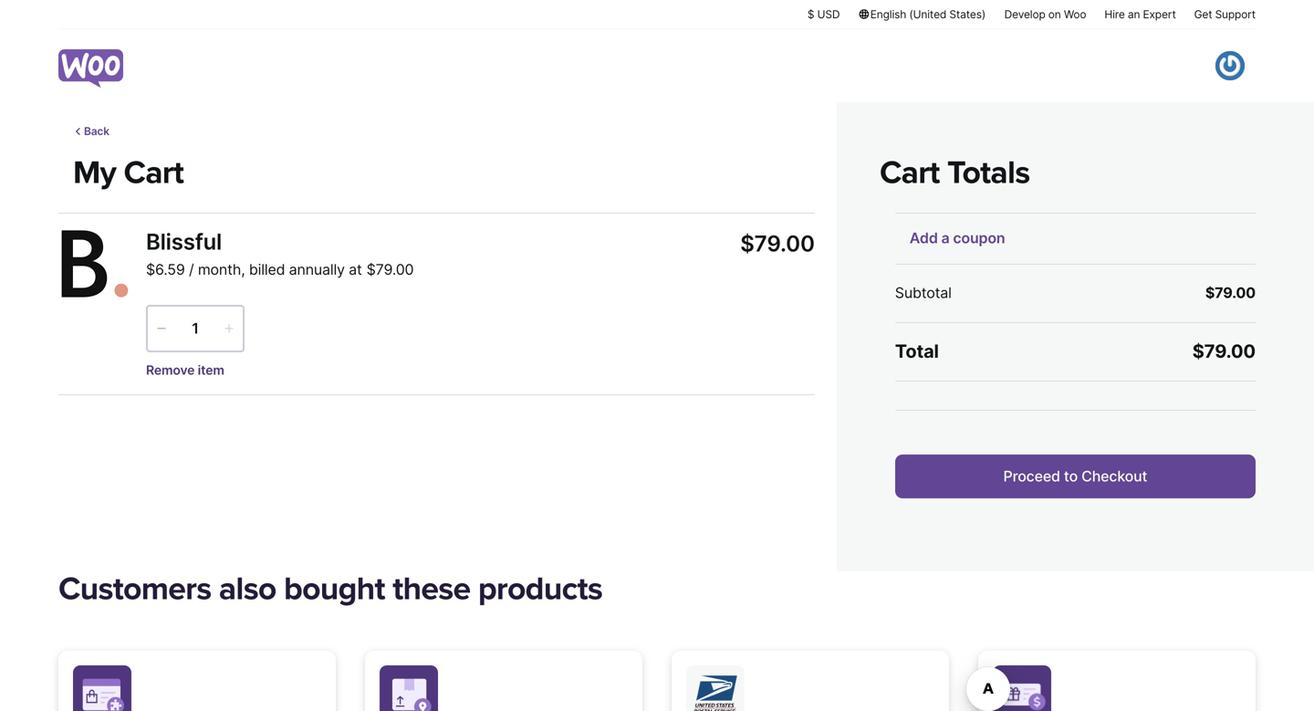 Task type: locate. For each thing, give the bounding box(es) containing it.
$
[[808, 8, 815, 21]]

cart up the add
[[880, 153, 940, 192]]

totals
[[947, 153, 1030, 192]]

blissful
[[146, 228, 222, 255]]

develop on woo
[[1005, 8, 1087, 21]]

item
[[198, 362, 224, 378]]

blissful $6.59 / month, billed annually at $79.00
[[146, 228, 414, 278]]

Quantity of Blissful in your cart. number field
[[175, 307, 215, 350]]

2 cart from the left
[[880, 153, 940, 192]]

cart
[[124, 153, 184, 192], [880, 153, 940, 192]]

month,
[[198, 261, 245, 278]]

blissful image
[[58, 227, 131, 300]]

get
[[1194, 8, 1212, 21]]

－ button
[[148, 307, 175, 350]]

hire an expert
[[1105, 8, 1176, 21]]

customers
[[58, 570, 211, 608]]

remove
[[146, 362, 195, 378]]

$ usd button
[[808, 6, 840, 22]]

hire an expert link
[[1105, 6, 1176, 22]]

billed
[[249, 261, 285, 278]]

hire
[[1105, 8, 1125, 21]]

english (united states) button
[[858, 6, 986, 22]]

my
[[73, 153, 116, 192]]

expert
[[1143, 8, 1176, 21]]

$79.00
[[740, 230, 815, 257], [367, 261, 414, 278], [1206, 284, 1256, 302], [1193, 340, 1256, 362]]

develop
[[1005, 8, 1046, 21]]

$79.00 inside blissful $6.59 / month, billed annually at $79.00
[[367, 261, 414, 278]]

＋ button
[[215, 307, 243, 350]]

0 horizontal spatial cart
[[124, 153, 184, 192]]

my cart
[[73, 153, 184, 192]]

woo
[[1064, 8, 1087, 21]]

1 horizontal spatial cart
[[880, 153, 940, 192]]

products
[[478, 570, 602, 608]]

add a coupon
[[910, 229, 1005, 247]]

english
[[870, 8, 907, 21]]

proceed to checkout
[[1004, 467, 1148, 485]]

usd
[[817, 8, 840, 21]]

1 cart from the left
[[124, 153, 184, 192]]

＋
[[223, 320, 236, 336]]

a
[[942, 229, 950, 247]]

subtotal
[[895, 284, 952, 302]]

cart right the my
[[124, 153, 184, 192]]

add
[[910, 229, 938, 247]]



Task type: vqa. For each thing, say whether or not it's contained in the screenshot.
Back
yes



Task type: describe. For each thing, give the bounding box(es) containing it.
customers also bought these products
[[58, 570, 602, 608]]

/
[[189, 261, 194, 278]]

get support
[[1194, 8, 1256, 21]]

develop on woo link
[[1005, 6, 1087, 22]]

back link
[[73, 124, 1241, 139]]

open account menu image
[[1216, 51, 1245, 80]]

remove item button
[[146, 360, 224, 380]]

total
[[895, 340, 939, 362]]

an
[[1128, 8, 1140, 21]]

on
[[1049, 8, 1061, 21]]

remove item
[[146, 362, 224, 378]]

proceed
[[1004, 467, 1060, 485]]

(united
[[909, 8, 947, 21]]

add a coupon button
[[910, 229, 1005, 247]]

－
[[155, 320, 168, 336]]

checkout
[[1082, 467, 1148, 485]]

$ usd
[[808, 8, 840, 21]]

blissful link
[[146, 227, 222, 257]]

support
[[1215, 8, 1256, 21]]

to
[[1064, 467, 1078, 485]]

also
[[219, 570, 276, 608]]

annually
[[289, 261, 345, 278]]

cart totals
[[880, 153, 1030, 192]]

at
[[349, 261, 362, 278]]

english (united states)
[[870, 8, 986, 21]]

these
[[393, 570, 470, 608]]

back
[[84, 125, 109, 138]]

states)
[[950, 8, 986, 21]]

bought
[[284, 570, 385, 608]]

$6.59
[[146, 261, 185, 278]]

coupon
[[953, 229, 1005, 247]]

proceed to checkout link
[[895, 455, 1256, 498]]

get support link
[[1194, 6, 1256, 22]]



